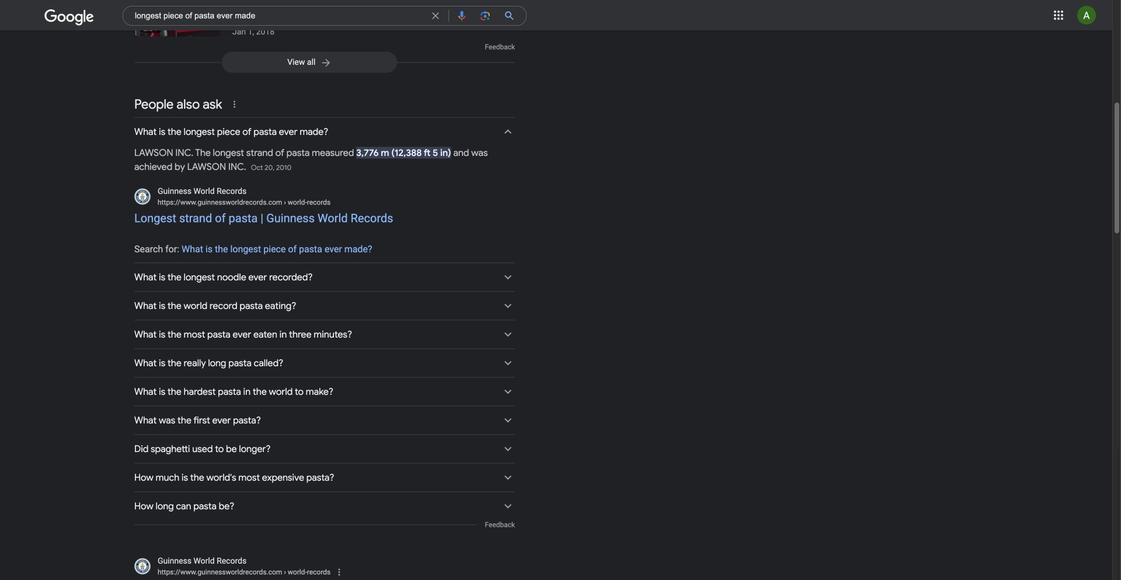 Task type: locate. For each thing, give the bounding box(es) containing it.
Search text field
[[135, 9, 423, 25]]

search by voice image
[[456, 10, 468, 22]]

heading
[[134, 146, 515, 185]]

None text field
[[158, 197, 331, 208], [282, 568, 331, 576], [158, 197, 331, 208], [282, 568, 331, 576]]

None search field
[[0, 0, 527, 28]]

None text field
[[282, 198, 331, 207], [158, 567, 331, 578], [282, 198, 331, 207], [158, 567, 331, 578]]



Task type: describe. For each thing, give the bounding box(es) containing it.
search by image image
[[480, 10, 491, 22]]

google image
[[44, 9, 95, 26]]



Task type: vqa. For each thing, say whether or not it's contained in the screenshot.
right THE $6,891
no



